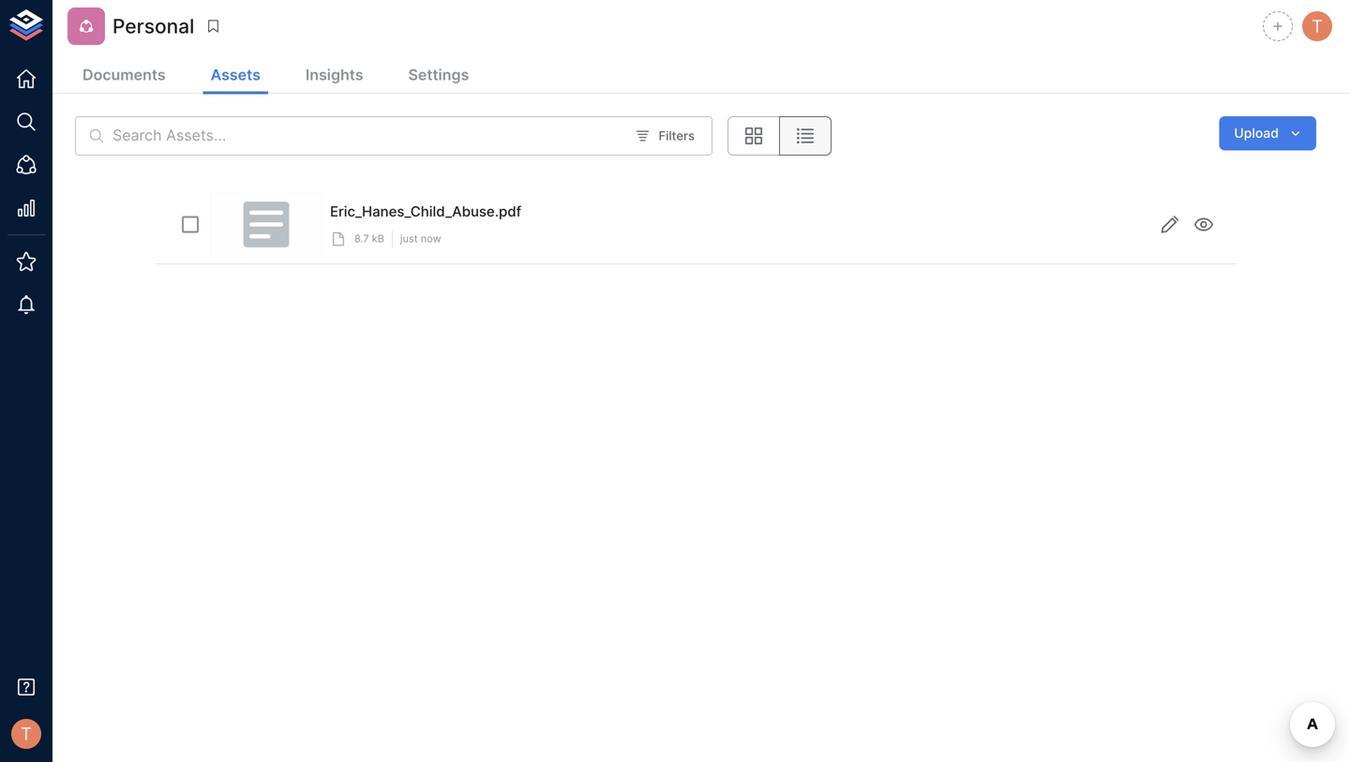 Task type: vqa. For each thing, say whether or not it's contained in the screenshot.
tooltip
no



Task type: describe. For each thing, give the bounding box(es) containing it.
assets
[[211, 66, 261, 84]]

now
[[421, 233, 441, 245]]

insights
[[306, 66, 363, 84]]

settings
[[408, 66, 469, 84]]

bookmark image
[[205, 18, 222, 35]]

just
[[400, 233, 418, 245]]

personal
[[113, 14, 194, 38]]

0 horizontal spatial t button
[[6, 714, 47, 755]]

0 vertical spatial t button
[[1300, 8, 1336, 44]]

0 horizontal spatial t
[[21, 724, 32, 745]]

filters button
[[632, 122, 700, 150]]

Search Assets... text field
[[113, 116, 624, 156]]

filters
[[659, 129, 695, 143]]

upload button
[[1220, 116, 1317, 151]]

just now
[[400, 233, 441, 245]]

assets link
[[203, 58, 268, 94]]



Task type: locate. For each thing, give the bounding box(es) containing it.
8.7
[[355, 233, 369, 245]]

insights link
[[298, 58, 371, 94]]

1 vertical spatial t button
[[6, 714, 47, 755]]

1 vertical spatial t
[[21, 724, 32, 745]]

upload
[[1235, 125, 1279, 141]]

8.7 kb
[[355, 233, 384, 245]]

kb
[[372, 233, 384, 245]]

documents
[[83, 66, 166, 84]]

documents link
[[75, 58, 173, 94]]

settings link
[[401, 58, 477, 94]]

0 vertical spatial t
[[1312, 16, 1323, 36]]

1 horizontal spatial t
[[1312, 16, 1323, 36]]

t button
[[1300, 8, 1336, 44], [6, 714, 47, 755]]

t
[[1312, 16, 1323, 36], [21, 724, 32, 745]]

1 horizontal spatial t button
[[1300, 8, 1336, 44]]

eric_hanes_child_abuse.pdf
[[330, 203, 522, 220]]

group
[[728, 116, 832, 156]]



